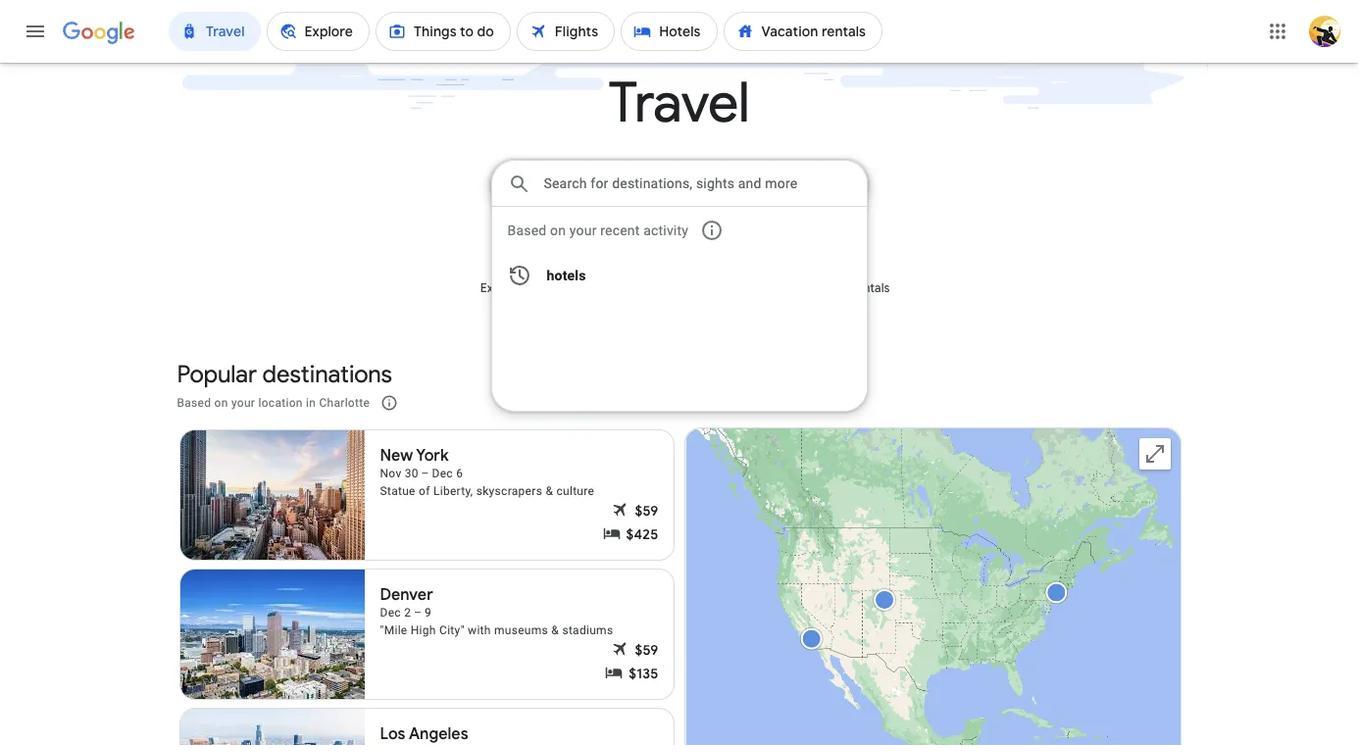 Task type: locate. For each thing, give the bounding box(es) containing it.
0 vertical spatial on
[[550, 223, 566, 238]]

0 vertical spatial your
[[570, 223, 597, 238]]

high
[[411, 623, 436, 637]]

popular
[[177, 360, 257, 389]]

59 us dollars element up '425 us dollars' element on the left
[[635, 501, 658, 520]]

1 horizontal spatial your
[[570, 223, 597, 238]]

Search for destinations, sights and more text field
[[543, 161, 866, 206]]

in
[[306, 396, 316, 410]]

los angeles
[[380, 724, 468, 744]]

0 vertical spatial $59
[[635, 502, 658, 519]]

things to do link
[[543, 229, 627, 312]]

2 59 us dollars element from the top
[[635, 640, 658, 659]]

based for based on your recent activity
[[507, 223, 547, 238]]

1 horizontal spatial on
[[550, 223, 566, 238]]

york
[[416, 446, 449, 465]]

your left recent
[[570, 223, 597, 238]]

1 vertical spatial $59
[[635, 641, 658, 658]]

"mile
[[380, 623, 407, 637]]

&
[[546, 484, 553, 498], [551, 623, 559, 637]]

0 horizontal spatial your
[[231, 396, 255, 410]]

425 us dollars element
[[626, 524, 658, 544]]

$59
[[635, 502, 658, 519], [635, 641, 658, 658]]

$59 up $135 in the bottom left of the page
[[635, 641, 658, 658]]

1 $59 from the top
[[635, 502, 658, 519]]

1 59 us dollars element from the top
[[635, 501, 658, 520]]

travel
[[608, 69, 750, 138]]

on
[[550, 223, 566, 238], [214, 396, 228, 410]]

1 vertical spatial your
[[231, 396, 255, 410]]

1 horizontal spatial based
[[507, 223, 547, 238]]

statue
[[380, 484, 416, 498]]

more information on trips from charlotte. image
[[366, 379, 413, 426]]

1 vertical spatial based
[[177, 396, 211, 410]]

things to do button
[[543, 229, 627, 312]]

59 us dollars element for denver
[[635, 640, 658, 659]]

& left stadiums on the left of the page
[[551, 623, 559, 637]]

things to do
[[551, 280, 620, 296]]

based down the popular
[[177, 396, 211, 410]]

travel heading
[[67, 69, 1291, 138]]

Search for destinations, sights and more text field
[[542, 160, 867, 205]]

do
[[605, 280, 620, 296]]

los
[[380, 724, 405, 744]]

on inside dialog
[[550, 223, 566, 238]]

of
[[419, 484, 430, 498]]

0 vertical spatial 59 us dollars element
[[635, 501, 658, 520]]

your
[[570, 223, 597, 238], [231, 396, 255, 410]]

based up explore
[[507, 223, 547, 238]]

hotels option
[[492, 254, 866, 297]]

0 horizontal spatial on
[[214, 396, 228, 410]]

59 us dollars element for new york
[[635, 501, 658, 520]]

based for based on your location in charlotte
[[177, 396, 211, 410]]

skyscrapers
[[476, 484, 542, 498]]

& inside denver dec 2 – 9 "mile high city" with museums & stadiums
[[551, 623, 559, 637]]

$59 for denver
[[635, 641, 658, 658]]

vacation rentals button
[[792, 229, 898, 312]]

based
[[507, 223, 547, 238], [177, 396, 211, 410]]

59 us dollars element up $135 in the bottom left of the page
[[635, 640, 658, 659]]

on down the popular
[[214, 396, 228, 410]]

0 vertical spatial based
[[507, 223, 547, 238]]

your inside search for destinations, sights and more dialog
[[570, 223, 597, 238]]

based inside search for destinations, sights and more dialog
[[507, 223, 547, 238]]

1 vertical spatial &
[[551, 623, 559, 637]]

destinations
[[262, 360, 392, 389]]

your left location
[[231, 396, 255, 410]]

your for recent
[[570, 223, 597, 238]]

on up the hotels at the left
[[550, 223, 566, 238]]

culture
[[556, 484, 594, 498]]

angeles
[[409, 724, 468, 744]]

$59 for new york
[[635, 502, 658, 519]]

new york nov 30 – dec 6 statue of liberty, skyscrapers & culture
[[380, 446, 594, 498]]

vacation
[[800, 280, 849, 296]]

& left culture
[[546, 484, 553, 498]]

0 horizontal spatial based
[[177, 396, 211, 410]]

0 vertical spatial &
[[546, 484, 553, 498]]

location
[[258, 396, 303, 410]]

59 us dollars element
[[635, 501, 658, 520], [635, 640, 658, 659]]

$59 up '425 us dollars' element on the left
[[635, 502, 658, 519]]

denver
[[380, 585, 433, 605]]

1 vertical spatial on
[[214, 396, 228, 410]]

with
[[468, 623, 491, 637]]

1 vertical spatial 59 us dollars element
[[635, 640, 658, 659]]

2 $59 from the top
[[635, 641, 658, 658]]



Task type: describe. For each thing, give the bounding box(es) containing it.
search for destinations, sights and more dialog
[[491, 160, 867, 412]]

hotels
[[547, 268, 586, 283]]

denver dec 2 – 9 "mile high city" with museums & stadiums
[[380, 585, 613, 637]]

museums
[[494, 623, 548, 637]]

recent
[[600, 223, 640, 238]]

suggestions are based on your web & app activity. image
[[700, 219, 724, 242]]

main menu image
[[24, 20, 47, 43]]

vacation rentals link
[[792, 229, 898, 312]]

dec
[[380, 605, 401, 619]]

your for location
[[231, 396, 255, 410]]

city"
[[439, 623, 465, 637]]

los angeles link
[[177, 707, 677, 745]]

stadiums
[[562, 623, 613, 637]]

nov
[[380, 466, 402, 480]]

on for recent
[[550, 223, 566, 238]]

charlotte
[[319, 396, 370, 410]]

things
[[551, 280, 587, 296]]

$135
[[629, 664, 658, 682]]

on for location
[[214, 396, 228, 410]]

explore button
[[460, 229, 543, 312]]

to
[[590, 280, 602, 296]]

activity
[[643, 223, 688, 238]]

liberty,
[[433, 484, 473, 498]]

$425
[[626, 525, 658, 543]]

explore
[[481, 280, 522, 296]]

based on your location in charlotte
[[177, 396, 370, 410]]

6
[[456, 466, 463, 480]]

2 – 9
[[404, 605, 431, 619]]

135 us dollars element
[[629, 663, 658, 683]]

rentals
[[852, 280, 890, 296]]

popular destinations
[[177, 360, 392, 389]]

30 – dec
[[405, 466, 453, 480]]

new
[[380, 446, 413, 465]]

based on your recent activity
[[507, 223, 688, 238]]

vacation rentals
[[800, 280, 890, 296]]

& inside new york nov 30 – dec 6 statue of liberty, skyscrapers & culture
[[546, 484, 553, 498]]

explore link
[[460, 229, 543, 312]]



Task type: vqa. For each thing, say whether or not it's contained in the screenshot.
search box at the top of the page
no



